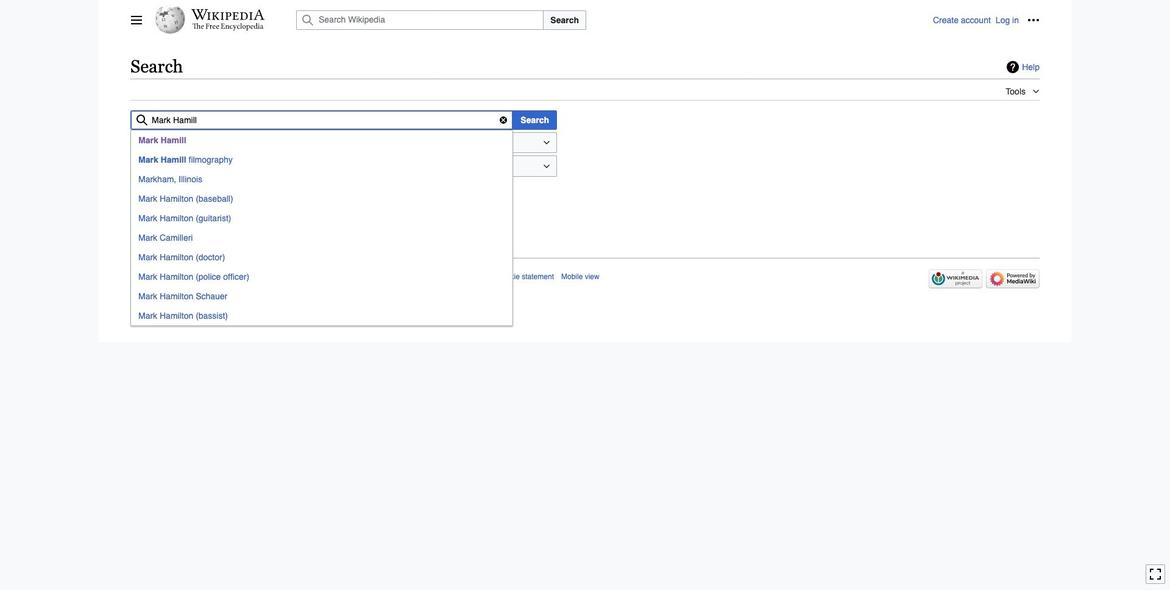 Task type: describe. For each thing, give the bounding box(es) containing it.
menu image
[[130, 14, 143, 26]]

log in and more options image
[[1028, 14, 1040, 26]]

2 option from the top
[[131, 189, 513, 208]]

Search Wikipedia search field
[[296, 10, 544, 30]]

7 option from the top
[[131, 286, 513, 306]]

3 option from the top
[[131, 208, 513, 228]]

wikipedia image
[[191, 9, 265, 20]]

8 option from the top
[[131, 306, 513, 325]]

fullscreen image
[[1150, 568, 1162, 581]]



Task type: locate. For each thing, give the bounding box(es) containing it.
wikimedia foundation image
[[929, 269, 983, 288]]

powered by mediawiki image
[[986, 269, 1040, 288]]

personal tools navigation
[[933, 10, 1044, 30]]

main content
[[126, 55, 1045, 199]]

the free encyclopedia image
[[192, 23, 264, 31]]

5 option from the top
[[131, 247, 513, 267]]

option
[[131, 169, 513, 189], [131, 189, 513, 208], [131, 208, 513, 228], [131, 228, 513, 247], [131, 247, 513, 267], [131, 267, 513, 286], [131, 286, 513, 306], [131, 306, 513, 325]]

None search field
[[282, 10, 933, 30]]

4 option from the top
[[131, 228, 513, 247]]

footer
[[130, 258, 1040, 292]]

list box
[[130, 130, 513, 326]]

6 option from the top
[[131, 267, 513, 286]]

1 option from the top
[[131, 169, 513, 189]]

None search field
[[130, 110, 513, 130]]



Task type: vqa. For each thing, say whether or not it's contained in the screenshot.
search results list box
no



